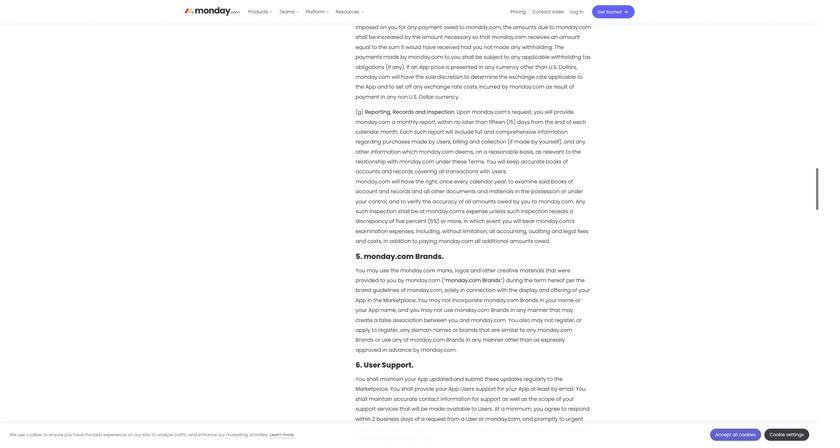 Task type: describe. For each thing, give the bounding box(es) containing it.
we
[[10, 432, 17, 438]]

5. monday.com brands.
[[356, 252, 444, 262]]

your left app.
[[411, 435, 422, 443]]

in down brand
[[368, 297, 372, 304]]

support.
[[382, 360, 414, 370]]

than inside . upon monday.com's request, you will provide monday.com a monthly report, within no later than fifteen (15) days from the end of each calendar month. each such report will include full and comprehensive information regarding purchases made by users, billing and collection (if made by yourself), and any other information which monday.com deems, on a reasonable basis, as relevant to the relationship with monday.com under these terms. you will keep accurate books of accounts and records covering all transactions with users. monday.com will have the right, once every calendar year, to examine said books of account and records and all other documents and materials in the possession or under your control, and to verify the accuracy of all amounts owed by you to monday.com. any such inspection shall be at monday.com's expense unless such inspection reveals a discrepancy of five percent (5%) or more, in which event you will bear monday.com's examination expenses, including, without limitation, all accounting, auditing and legal fees and costs, in addition to paying monday.com all additional amounts owed.
[[476, 118, 488, 126]]

monday.com down accounts
[[356, 178, 391, 186]]

also
[[520, 317, 530, 324]]

use inside 'you may use the monday.com marks, logos and other creative materials that were provided to you by monday.com ("'
[[380, 267, 389, 274]]

contact sales
[[533, 8, 564, 15]]

the inside 'you may use the monday.com marks, logos and other creative materials that were provided to you by monday.com ("'
[[391, 267, 399, 274]]

users. inside . upon monday.com's request, you will provide monday.com a monthly report, within no later than fifteen (15) days from the end of each calendar month. each such report will include full and comprehensive information regarding purchases made by users, billing and collection (if made by yourself), and any other information which monday.com deems, on a reasonable basis, as relevant to the relationship with monday.com under these terms. you will keep accurate books of accounts and records covering all transactions with users. monday.com will have the right, once every calendar year, to examine said books of account and records and all other documents and materials in the possession or under your control, and to verify the accuracy of all amounts owed by you to monday.com. any such inspection shall be at monday.com's expense unless such inspection reveals a discrepancy of five percent (5%) or more, in which event you will bear monday.com's examination expenses, including, without limitation, all accounting, auditing and legal fees and costs, in addition to paying monday.com all additional amounts owed.
[[492, 168, 507, 176]]

yourself),
[[540, 138, 563, 146]]

as inside ") during the term hereof per the brand guidelines of monday.com, solely in connection with the display and offering of your app in the marketplace. you may not incorporate monday.com brands in your name or your app name, and you may not use monday.com brands in any manner that may create a false association between you and monday.com. you also may not register, or apply to register, any domain names or brands that are similar to any monday.com brands or use any of monday.com brands in any manner other than as expressly approved in advance by monday.com.
[[534, 337, 540, 344]]

and right yourself),
[[564, 138, 575, 146]]

app.
[[424, 435, 435, 443]]

monday.com down users,
[[419, 148, 454, 156]]

brands
[[460, 327, 478, 334]]

in right more,
[[464, 218, 469, 225]]

by up basis,
[[532, 138, 538, 146]]

the right verify
[[423, 198, 431, 205]]

cookies for all
[[740, 432, 757, 438]]

.
[[455, 108, 456, 116]]

teams link
[[276, 7, 303, 17]]

in down term
[[540, 297, 545, 304]]

include
[[455, 128, 474, 136]]

in right the costs,
[[384, 238, 388, 245]]

provide inside . upon monday.com's request, you will provide monday.com a monthly report, within no later than fifteen (15) days from the end of each calendar month. each such report will include full and comprehensive information regarding purchases made by users, billing and collection (if made by yourself), and any other information which monday.com deems, on a reasonable basis, as relevant to the relationship with monday.com under these terms. you will keep accurate books of accounts and records covering all transactions with users. monday.com will have the right, once every calendar year, to examine said books of account and records and all other documents and materials in the possession or under your control, and to verify the accuracy of all amounts owed by you to monday.com. any such inspection shall be at monday.com's expense unless such inspection reveals a discrepancy of five percent (5%) or more, in which event you will bear monday.com's examination expenses, including, without limitation, all accounting, auditing and legal fees and costs, in addition to paying monday.com all additional amounts owed.
[[555, 108, 574, 116]]

collection
[[482, 138, 507, 146]]

of right end
[[567, 118, 572, 126]]

0 horizontal spatial on
[[128, 432, 133, 438]]

the right per
[[577, 277, 585, 284]]

documents
[[447, 188, 476, 195]]

. upon monday.com's request, you will provide monday.com a monthly report, within no later than fifteen (15) days from the end of each calendar month. each such report will include full and comprehensive information regarding purchases made by users, billing and collection (if made by yourself), and any other information which monday.com deems, on a reasonable basis, as relevant to the relationship with monday.com under these terms. you will keep accurate books of accounts and records covering all transactions with users. monday.com will have the right, once every calendar year, to examine said books of account and records and all other documents and materials in the possession or under your control, and to verify the accuracy of all amounts owed by you to monday.com. any such inspection shall be at monday.com's expense unless such inspection reveals a discrepancy of five percent (5%) or more, in which event you will bear monday.com's examination expenses, including, without limitation, all accounting, auditing and legal fees and costs, in addition to paying monday.com all additional amounts owed.
[[356, 108, 589, 245]]

of down per
[[573, 287, 578, 294]]

1 vertical spatial with
[[480, 168, 491, 176]]

brands down display
[[521, 297, 539, 304]]

monday.com. inside . upon monday.com's request, you will provide monday.com a monthly report, within no later than fifteen (15) days from the end of each calendar month. each such report will include full and comprehensive information regarding purchases made by users, billing and collection (if made by yourself), and any other information which monday.com deems, on a reasonable basis, as relevant to the relationship with monday.com under these terms. you will keep accurate books of accounts and records covering all transactions with users. monday.com will have the right, once every calendar year, to examine said books of account and records and all other documents and materials in the possession or under your control, and to verify the accuracy of all amounts owed by you to monday.com. any such inspection shall be at monday.com's expense unless such inspection reveals a discrepancy of five percent (5%) or more, in which event you will bear monday.com's examination expenses, including, without limitation, all accounting, auditing and legal fees and costs, in addition to paying monday.com all additional amounts owed.
[[539, 198, 575, 205]]

examine
[[515, 178, 538, 186]]

accept all cookies
[[716, 432, 757, 438]]

settings
[[787, 432, 805, 438]]

your inside . upon monday.com's request, you will provide monday.com a monthly report, within no later than fifteen (15) days from the end of each calendar month. each such report will include full and comprehensive information regarding purchases made by users, billing and collection (if made by yourself), and any other information which monday.com deems, on a reasonable basis, as relevant to the relationship with monday.com under these terms. you will keep accurate books of accounts and records covering all transactions with users. monday.com will have the right, once every calendar year, to examine said books of account and records and all other documents and materials in the possession or under your control, and to verify the accuracy of all amounts owed by you to monday.com. any such inspection shall be at monday.com's expense unless such inspection reveals a discrepancy of five percent (5%) or more, in which event you will bear monday.com's examination expenses, including, without limitation, all accounting, auditing and legal fees and costs, in addition to paying monday.com all additional amounts owed.
[[356, 198, 367, 205]]

monday.com down brands.
[[401, 267, 436, 274]]

from inside . upon monday.com's request, you will provide monday.com a monthly report, within no later than fifteen (15) days from the end of each calendar month. each such report will include full and comprehensive information regarding purchases made by users, billing and collection (if made by yourself), and any other information which monday.com deems, on a reasonable basis, as relevant to the relationship with monday.com under these terms. you will keep accurate books of accounts and records covering all transactions with users. monday.com will have the right, once every calendar year, to examine said books of account and records and all other documents and materials in the possession or under your control, and to verify the accuracy of all amounts owed by you to monday.com. any such inspection shall be at monday.com's expense unless such inspection reveals a discrepancy of five percent (5%) or more, in which event you will bear monday.com's examination expenses, including, without limitation, all accounting, auditing and legal fees and costs, in addition to paying monday.com all additional amounts owed.
[[532, 118, 544, 126]]

0 vertical spatial not
[[442, 297, 451, 304]]

0 horizontal spatial such
[[356, 208, 368, 215]]

to up least
[[548, 376, 553, 383]]

on inside . upon monday.com's request, you will provide monday.com a monthly report, within no later than fifteen (15) days from the end of each calendar month. each such report will include full and comprehensive information regarding purchases made by users, billing and collection (if made by yourself), and any other information which monday.com deems, on a reasonable basis, as relevant to the relationship with monday.com under these terms. you will keep accurate books of accounts and records covering all transactions with users. monday.com will have the right, once every calendar year, to examine said books of account and records and all other documents and materials in the possession or under your control, and to verify the accuracy of all amounts owed by you to monday.com. any such inspection shall be at monday.com's expense unless such inspection reveals a discrepancy of five percent (5%) or more, in which event you will bear monday.com's examination expenses, including, without limitation, all accounting, auditing and legal fees and costs, in addition to paying monday.com all additional amounts owed.
[[476, 148, 483, 156]]

the down promptly
[[557, 425, 566, 433]]

products link
[[245, 7, 276, 17]]

0 horizontal spatial under
[[436, 158, 451, 166]]

liable
[[533, 425, 547, 433]]

you up accounting,
[[503, 218, 512, 225]]

any inside . upon monday.com's request, you will provide monday.com a monthly report, within no later than fifteen (15) days from the end of each calendar month. each such report will include full and comprehensive information regarding purchases made by users, billing and collection (if made by yourself), and any other information which monday.com deems, on a reasonable basis, as relevant to the relationship with monday.com under these terms. you will keep accurate books of accounts and records covering all transactions with users. monday.com will have the right, once every calendar year, to examine said books of account and records and all other documents and materials in the possession or under your control, and to verify the accuracy of all amounts owed by you to monday.com. any such inspection shall be at monday.com's expense unless such inspection reveals a discrepancy of five percent (5%) or more, in which event you will bear monday.com's examination expenses, including, without limitation, all accounting, auditing and legal fees and costs, in addition to paying monday.com all additional amounts owed.
[[576, 138, 586, 146]]

including,
[[416, 228, 441, 235]]

1 horizontal spatial under
[[568, 188, 584, 195]]

accounts
[[356, 168, 380, 176]]

1 vertical spatial maintain
[[369, 396, 393, 403]]

cookies for use
[[26, 432, 42, 438]]

relationship
[[356, 158, 386, 166]]

any down brands
[[472, 337, 482, 344]]

0 vertical spatial for
[[498, 386, 505, 393]]

0 horizontal spatial for
[[473, 396, 480, 403]]

the right relevant
[[573, 148, 581, 156]]

to right the "site,"
[[152, 432, 156, 438]]

these inside . upon monday.com's request, you will provide monday.com a monthly report, within no later than fifteen (15) days from the end of each calendar month. each such report will include full and comprehensive information regarding purchases made by users, billing and collection (if made by yourself), and any other information which monday.com deems, on a reasonable basis, as relevant to the relationship with monday.com under these terms. you will keep accurate books of accounts and records covering all transactions with users. monday.com will have the right, once every calendar year, to examine said books of account and records and all other documents and materials in the possession or under your control, and to verify the accuracy of all amounts owed by you to monday.com. any such inspection shall be at monday.com's expense unless such inspection reveals a discrepancy of five percent (5%) or more, in which event you will bear monday.com's examination expenses, including, without limitation, all accounting, auditing and legal fees and costs, in addition to paying monday.com all additional amounts owed.
[[453, 158, 467, 166]]

to right apply
[[372, 327, 377, 334]]

monday.com up covering at the top right of the page
[[400, 158, 435, 166]]

and down issues in the bottom of the page
[[356, 435, 366, 443]]

term
[[535, 277, 547, 284]]

with inside ") during the term hereof per the brand guidelines of monday.com, solely in connection with the display and offering of your app in the marketplace. you may not incorporate monday.com brands in your name or your app name, and you may not use monday.com brands in any manner that may create a false association between you and monday.com. you also may not register, or apply to register, any domain names or brands that are similar to any monday.com brands or use any of monday.com brands in any manner other than as expressly approved in advance by monday.com.
[[497, 287, 508, 294]]

2 horizontal spatial such
[[508, 208, 520, 215]]

all inside button
[[733, 432, 738, 438]]

the up display
[[525, 277, 533, 284]]

and left liable
[[522, 425, 532, 433]]

of right said
[[568, 178, 574, 186]]

report,
[[420, 118, 437, 126]]

0 vertical spatial maintain
[[380, 376, 404, 383]]

creative
[[498, 267, 519, 274]]

other inside 'you may use the monday.com marks, logos and other creative materials that were provided to you by monday.com ("'
[[483, 267, 496, 274]]

minimum,
[[507, 406, 533, 413]]

monthly
[[397, 118, 418, 126]]

you right ensure
[[64, 432, 72, 438]]

the down guidelines
[[374, 297, 382, 304]]

of left request at the right of page
[[415, 415, 420, 423]]

1 inspection from the left
[[370, 208, 397, 215]]

the down examine
[[522, 188, 530, 195]]

to left verify
[[401, 198, 406, 205]]

any down also
[[527, 327, 537, 334]]

1 vertical spatial manner
[[483, 337, 504, 344]]

experience
[[103, 432, 127, 438]]

each
[[400, 128, 413, 136]]

made inside the you shall maintain your app updated and submit these updates regularly to the marketplace. you shall provide your app users support for your app at least by email. you shall maintain accurate contact information for support as well as the scope of your support services that will be made available to users. at a minimum, you agree to respond within 2 business days of a request from a user or monday.com, and promptly to urgent issues referred by monday.com. you are exclusively responsible and liable for the support and maintenance of your app.
[[430, 406, 445, 413]]

and up report,
[[416, 108, 426, 116]]

maintenance
[[368, 435, 403, 443]]

least
[[538, 386, 550, 393]]

1 vertical spatial monday.com's
[[427, 208, 465, 215]]

have inside . upon monday.com's request, you will provide monday.com a monthly report, within no later than fifteen (15) days from the end of each calendar month. each such report will include full and comprehensive information regarding purchases made by users, billing and collection (if made by yourself), and any other information which monday.com deems, on a reasonable basis, as relevant to the relationship with monday.com under these terms. you will keep accurate books of accounts and records covering all transactions with users. monday.com will have the right, once every calendar year, to examine said books of account and records and all other documents and materials in the possession or under your control, and to verify the accuracy of all amounts owed by you to monday.com. any such inspection shall be at monday.com's expense unless such inspection reveals a discrepancy of five percent (5%) or more, in which event you will bear monday.com's examination expenses, including, without limitation, all accounting, auditing and legal fees and costs, in addition to paying monday.com all additional amounts owed.
[[401, 178, 414, 186]]

and down relationship
[[382, 168, 392, 176]]

1 our from the left
[[134, 432, 141, 438]]

report
[[428, 128, 444, 136]]

shall inside . upon monday.com's request, you will provide monday.com a monthly report, within no later than fifteen (15) days from the end of each calendar month. each such report will include full and comprehensive information regarding purchases made by users, billing and collection (if made by yourself), and any other information which monday.com deems, on a reasonable basis, as relevant to the relationship with monday.com under these terms. you will keep accurate books of accounts and records covering all transactions with users. monday.com will have the right, once every calendar year, to examine said books of account and records and all other documents and materials in the possession or under your control, and to verify the accuracy of all amounts owed by you to monday.com. any such inspection shall be at monday.com's expense unless such inspection reveals a discrepancy of five percent (5%) or more, in which event you will bear monday.com's examination expenses, including, without limitation, all accounting, auditing and legal fees and costs, in addition to paying monday.com all additional amounts owed.
[[398, 208, 410, 215]]

email.
[[560, 386, 575, 393]]

get started button
[[593, 5, 635, 18]]

log
[[571, 8, 579, 15]]

monday.com down ")
[[484, 297, 519, 304]]

terms.
[[469, 158, 485, 166]]

these inside the you shall maintain your app updated and submit these updates regularly to the marketplace. you shall provide your app users support for your app at least by email. you shall maintain accurate contact information for support as well as the scope of your support services that will be made available to users. at a minimum, you agree to respond within 2 business days of a request from a user or monday.com, and promptly to urgent issues referred by monday.com. you are exclusively responsible and liable for the support and maintenance of your app.
[[485, 376, 499, 383]]

learn
[[270, 432, 282, 438]]

1 vertical spatial books
[[552, 178, 567, 186]]

(if
[[508, 138, 513, 146]]

the left scope on the right
[[529, 396, 538, 403]]

1 horizontal spatial amounts
[[510, 238, 534, 245]]

you may use the monday.com marks, logos and other creative materials that were provided to you by monday.com ("
[[356, 267, 571, 284]]

(15)
[[507, 118, 516, 126]]

list containing products
[[245, 0, 367, 24]]

you up names
[[449, 317, 458, 324]]

fees
[[578, 228, 589, 235]]

monday.com down reporting,
[[356, 118, 391, 126]]

services
[[378, 406, 399, 413]]

that inside 'you may use the monday.com marks, logos and other creative materials that were provided to you by monday.com ("'
[[546, 267, 557, 274]]

guidelines
[[373, 287, 400, 294]]

brands down brands
[[447, 337, 465, 344]]

bear
[[523, 218, 535, 225]]

the left end
[[545, 118, 554, 126]]

you shall maintain your app updated and submit these updates regularly to the marketplace. you shall provide your app users support for your app at least by email. you shall maintain accurate contact information for support as well as the scope of your support services that will be made available to users. at a minimum, you agree to respond within 2 business days of a request from a user or monday.com, and promptly to urgent issues referred by monday.com. you are exclusively responsible and liable for the support and maintenance of your app.
[[356, 376, 590, 443]]

other inside ") during the term hereof per the brand guidelines of monday.com, solely in connection with the display and offering of your app in the marketplace. you may not incorporate monday.com brands in your name or your app name, and you may not use monday.com brands in any manner that may create a false association between you and monday.com. you also may not register, or apply to register, any domain names or brands that are similar to any monday.com brands or use any of monday.com brands in any manner other than as expressly approved in advance by monday.com.
[[505, 337, 519, 344]]

offering
[[551, 287, 571, 294]]

regarding
[[356, 138, 382, 146]]

respond
[[569, 406, 590, 413]]

2 vertical spatial monday.com's
[[537, 218, 575, 225]]

in down brands
[[466, 337, 471, 344]]

auditing
[[529, 228, 551, 235]]

other down 'regarding' at the left
[[356, 148, 370, 156]]

in inside 'link'
[[580, 8, 584, 15]]

your right offering
[[579, 287, 591, 294]]

as right well
[[522, 396, 528, 403]]

percent
[[407, 218, 427, 225]]

create
[[356, 317, 373, 324]]

fifteen
[[489, 118, 506, 126]]

similar
[[502, 327, 519, 334]]

you up similar
[[509, 317, 518, 324]]

and inside 'you may use the monday.com marks, logos and other creative materials that were provided to you by monday.com ("'
[[471, 267, 481, 274]]

possession
[[531, 188, 560, 195]]

use up advance
[[382, 337, 391, 344]]

and up users at the right bottom of page
[[454, 376, 464, 383]]

of down documents
[[459, 198, 464, 205]]

0 vertical spatial records
[[394, 168, 413, 176]]

within inside the you shall maintain your app updated and submit these updates regularly to the marketplace. you shall provide your app users support for your app at least by email. you shall maintain accurate contact information for support as well as the scope of your support services that will be made available to users. at a minimum, you agree to respond within 2 business days of a request from a user or monday.com, and promptly to urgent issues referred by monday.com. you are exclusively responsible and liable for the support and maintenance of your app.
[[356, 415, 371, 423]]

no
[[455, 118, 461, 126]]

1 vertical spatial records
[[391, 188, 411, 195]]

shall up issues in the bottom of the page
[[356, 396, 368, 403]]

reporting,
[[365, 108, 392, 116]]

discrepancy
[[356, 218, 388, 225]]

1 vertical spatial not
[[434, 307, 443, 314]]

2 our from the left
[[218, 432, 225, 438]]

user inside the you shall maintain your app updated and submit these updates regularly to the marketplace. you shall provide your app users support for your app at least by email. you shall maintain accurate contact information for support as well as the scope of your support services that will be made available to users. at a minimum, you agree to respond within 2 business days of a request from a user or monday.com, and promptly to urgent issues referred by monday.com. you are exclusively responsible and liable for the support and maintenance of your app.
[[466, 415, 478, 423]]

and left the costs,
[[356, 238, 366, 245]]

the down covering at the top right of the page
[[416, 178, 424, 186]]

app left updated
[[418, 376, 428, 383]]

transactions
[[446, 168, 479, 176]]

domain
[[412, 327, 432, 334]]

verify
[[408, 198, 422, 205]]

you inside the you shall maintain your app updated and submit these updates regularly to the marketplace. you shall provide your app users support for your app at least by email. you shall maintain accurate contact information for support as well as the scope of your support services that will be made available to users. at a minimum, you agree to respond within 2 business days of a request from a user or monday.com, and promptly to urgent issues referred by monday.com. you are exclusively responsible and liable for the support and maintenance of your app.
[[534, 406, 544, 413]]

referred
[[373, 425, 394, 433]]

a down collection
[[484, 148, 488, 156]]

you right request,
[[534, 108, 544, 116]]

your down support.
[[405, 376, 416, 383]]

at inside . upon monday.com's request, you will provide monday.com a monthly report, within no later than fifteen (15) days from the end of each calendar month. each such report will include full and comprehensive information regarding purchases made by users, billing and collection (if made by yourself), and any other information which monday.com deems, on a reasonable basis, as relevant to the relationship with monday.com under these terms. you will keep accurate books of accounts and records covering all transactions with users. monday.com will have the right, once every calendar year, to examine said books of account and records and all other documents and materials in the possession or under your control, and to verify the accuracy of all amounts owed by you to monday.com. any such inspection shall be at monday.com's expense unless such inspection reveals a discrepancy of five percent (5%) or more, in which event you will bear monday.com's examination expenses, including, without limitation, all accounting, auditing and legal fees and costs, in addition to paying monday.com all additional amounts owed.
[[420, 208, 425, 215]]

accept all cookies button
[[711, 429, 762, 441]]

monday.com, inside ") during the term hereof per the brand guidelines of monday.com, solely in connection with the display and offering of your app in the marketplace. you may not incorporate monday.com brands in your name or your app name, and you may not use monday.com brands in any manner that may create a false association between you and monday.com. you also may not register, or apply to register, any domain names or brands that are similar to any monday.com brands or use any of monday.com brands in any manner other than as expressly approved in advance by monday.com.
[[408, 287, 443, 294]]

and left the legal
[[552, 228, 562, 235]]

billing
[[453, 138, 468, 146]]

you inside 'you may use the monday.com marks, logos and other creative materials that were provided to you by monday.com ("'
[[356, 267, 366, 274]]

once
[[440, 178, 453, 186]]

pricing
[[511, 8, 526, 15]]

shall down 6. user support.
[[367, 376, 379, 383]]

2
[[372, 415, 375, 423]]

by inside ") during the term hereof per the brand guidelines of monday.com, solely in connection with the display and offering of your app in the marketplace. you may not incorporate monday.com brands in your name or your app name, and you may not use monday.com brands in any manner that may create a false association between you and monday.com. you also may not register, or apply to register, any domain names or brands that are similar to any monday.com brands or use any of monday.com brands in any manner other than as expressly approved in advance by monday.com.
[[413, 346, 420, 354]]

in up 6. user support.
[[383, 346, 387, 354]]

other down "right,"
[[431, 188, 445, 195]]

well
[[510, 396, 520, 403]]

as left well
[[503, 396, 509, 403]]

comprehensive
[[496, 128, 537, 136]]

and right the 'full' in the top right of the page
[[484, 128, 495, 136]]

2 vertical spatial not
[[545, 317, 554, 324]]

brands up similar
[[491, 307, 509, 314]]

than inside ") during the term hereof per the brand guidelines of monday.com, solely in connection with the display and offering of your app in the marketplace. you may not incorporate monday.com brands in your name or your app name, and you may not use monday.com brands in any manner that may create a false association between you and monday.com. you also may not register, or apply to register, any domain names or brands that are similar to any monday.com brands or use any of monday.com brands in any manner other than as expressly approved in advance by monday.com.
[[521, 337, 533, 344]]

log in
[[571, 8, 584, 15]]

request
[[426, 415, 446, 423]]

to left paying
[[413, 238, 418, 245]]

sales
[[553, 8, 564, 15]]

by right owed
[[514, 198, 520, 205]]

app down brand
[[356, 297, 366, 304]]

were
[[558, 267, 571, 274]]

right,
[[426, 178, 438, 186]]

to right year,
[[509, 178, 514, 186]]

and right control,
[[389, 198, 400, 205]]

monday.com down logos
[[446, 277, 481, 284]]

a right reveals
[[570, 208, 574, 215]]

ensure
[[49, 432, 63, 438]]

will inside the you shall maintain your app updated and submit these updates regularly to the marketplace. you shall provide your app users support for your app at least by email. you shall maintain accurate contact information for support as well as the scope of your support services that will be made available to users. at a minimum, you agree to respond within 2 business days of a request from a user or monday.com, and promptly to urgent issues referred by monday.com. you are exclusively responsible and liable for the support and maintenance of your app.
[[412, 406, 420, 413]]

regularly
[[524, 376, 547, 383]]

contact
[[419, 396, 440, 403]]

all down limitation,
[[475, 238, 481, 245]]

all down documents
[[466, 198, 471, 205]]

keep
[[507, 158, 520, 166]]

and up expense
[[478, 188, 488, 195]]

0 horizontal spatial made
[[412, 138, 428, 146]]

monday.com. inside the you shall maintain your app updated and submit these updates regularly to the marketplace. you shall provide your app users support for your app at least by email. you shall maintain accurate contact information for support as well as the scope of your support services that will be made available to users. at a minimum, you agree to respond within 2 business days of a request from a user or monday.com, and promptly to urgent issues referred by monday.com. you are exclusively responsible and liable for the support and maintenance of your app.
[[403, 425, 439, 433]]

users,
[[437, 138, 452, 146]]

app left users at the right bottom of page
[[449, 386, 459, 393]]

accuracy
[[433, 198, 458, 205]]

and down minimum,
[[523, 415, 533, 423]]

and down term
[[539, 287, 550, 294]]

monday.com, inside the you shall maintain your app updated and submit these updates regularly to the marketplace. you shall provide your app users support for your app at least by email. you shall maintain accurate contact information for support as well as the scope of your support services that will be made available to users. at a minimum, you agree to respond within 2 business days of a request from a user or monday.com, and promptly to urgent issues referred by monday.com. you are exclusively responsible and liable for the support and maintenance of your app.
[[486, 415, 522, 423]]

1 horizontal spatial such
[[415, 128, 427, 136]]

promptly
[[535, 415, 558, 423]]

platform
[[306, 8, 325, 15]]

of up advance
[[404, 337, 409, 344]]

paying
[[419, 238, 437, 245]]

")
[[501, 277, 505, 284]]

monday.com down domain at the right of the page
[[410, 337, 445, 344]]

basis,
[[520, 148, 535, 156]]

name
[[559, 297, 574, 304]]



Task type: locate. For each thing, give the bounding box(es) containing it.
and up control,
[[379, 188, 390, 195]]

monday.com down addition
[[364, 252, 414, 262]]

1 horizontal spatial made
[[430, 406, 445, 413]]

0 horizontal spatial accurate
[[394, 396, 418, 403]]

analyze
[[157, 432, 173, 438]]

calendar left year,
[[470, 178, 494, 186]]

all right accept at bottom right
[[733, 432, 738, 438]]

from inside the you shall maintain your app updated and submit these updates regularly to the marketplace. you shall provide your app users support for your app at least by email. you shall maintain accurate contact information for support as well as the scope of your support services that will be made available to users. at a minimum, you agree to respond within 2 business days of a request from a user or monday.com, and promptly to urgent issues referred by monday.com. you are exclusively responsible and liable for the support and maintenance of your app.
[[448, 415, 460, 423]]

a down available
[[461, 415, 465, 423]]

any
[[576, 198, 586, 205]]

activities.
[[249, 432, 269, 438]]

purchases
[[383, 138, 410, 146]]

2 vertical spatial for
[[549, 425, 556, 433]]

app up create
[[369, 307, 379, 314]]

the down 5. monday.com brands.
[[391, 267, 399, 274]]

as right basis,
[[536, 148, 542, 156]]

urgent
[[567, 415, 584, 423]]

0 vertical spatial manner
[[528, 307, 549, 314]]

use inside dialog
[[18, 432, 25, 438]]

0 vertical spatial these
[[453, 158, 467, 166]]

1 vertical spatial accurate
[[394, 396, 418, 403]]

0 horizontal spatial at
[[420, 208, 425, 215]]

monday.com's down "accuracy"
[[427, 208, 465, 215]]

1 vertical spatial days
[[401, 415, 414, 423]]

site,
[[143, 432, 151, 438]]

every
[[454, 178, 469, 186]]

platform link
[[303, 7, 333, 17]]

upon
[[457, 108, 471, 116]]

0 horizontal spatial have
[[73, 432, 84, 438]]

said
[[539, 178, 550, 186]]

contact sales link
[[530, 7, 568, 17]]

or inside the you shall maintain your app updated and submit these updates regularly to the marketplace. you shall provide your app users support for your app at least by email. you shall maintain accurate contact information for support as well as the scope of your support services that will be made available to users. at a minimum, you agree to respond within 2 business days of a request from a user or monday.com, and promptly to urgent issues referred by monday.com. you are exclusively responsible and liable for the support and maintenance of your app.
[[479, 415, 484, 423]]

0 horizontal spatial days
[[401, 415, 414, 423]]

to left urgent
[[560, 415, 565, 423]]

0 vertical spatial monday.com,
[[408, 287, 443, 294]]

names
[[433, 327, 452, 334]]

0 horizontal spatial provide
[[415, 386, 435, 393]]

such
[[415, 128, 427, 136], [356, 208, 368, 215], [508, 208, 520, 215]]

all down event
[[490, 228, 496, 235]]

the up email.
[[555, 376, 563, 383]]

cookies inside accept all cookies button
[[740, 432, 757, 438]]

to left ensure
[[43, 432, 48, 438]]

0 vertical spatial be
[[412, 208, 418, 215]]

you up promptly
[[534, 406, 544, 413]]

1 horizontal spatial accurate
[[521, 158, 545, 166]]

unless
[[490, 208, 506, 215]]

main element
[[245, 0, 635, 24]]

(g) reporting, records and inspection
[[356, 108, 455, 116]]

you up services
[[390, 386, 400, 393]]

2 vertical spatial with
[[497, 287, 508, 294]]

1 horizontal spatial manner
[[528, 307, 549, 314]]

monday.com logo image
[[185, 4, 240, 18]]

with
[[388, 158, 398, 166], [480, 168, 491, 176], [497, 287, 508, 294]]

by right least
[[552, 386, 558, 393]]

0 horizontal spatial with
[[388, 158, 398, 166]]

0 vertical spatial than
[[476, 118, 488, 126]]

app up well
[[519, 386, 530, 393]]

issues
[[356, 425, 372, 433]]

enhance
[[198, 432, 217, 438]]

materials inside 'you may use the monday.com marks, logos and other creative materials that were provided to you by monday.com ("'
[[520, 267, 545, 274]]

submit
[[466, 376, 484, 383]]

1 vertical spatial within
[[356, 415, 371, 423]]

a left request at the right of page
[[422, 415, 425, 423]]

your down offering
[[546, 297, 557, 304]]

support down urgent
[[567, 425, 587, 433]]

users.
[[492, 168, 507, 176], [479, 406, 493, 413]]

at inside the you shall maintain your app updated and submit these updates regularly to the marketplace. you shall provide your app users support for your app at least by email. you shall maintain accurate contact information for support as well as the scope of your support services that will be made available to users. at a minimum, you agree to respond within 2 business days of a request from a user or monday.com, and promptly to urgent issues referred by monday.com. you are exclusively responsible and liable for the support and maintenance of your app.
[[531, 386, 536, 393]]

1 vertical spatial from
[[448, 415, 460, 423]]

days inside . upon monday.com's request, you will provide monday.com a monthly report, within no later than fifteen (15) days from the end of each calendar month. each such report will include full and comprehensive information regarding purchases made by users, billing and collection (if made by yourself), and any other information which monday.com deems, on a reasonable basis, as relevant to the relationship with monday.com under these terms. you will keep accurate books of accounts and records covering all transactions with users. monday.com will have the right, once every calendar year, to examine said books of account and records and all other documents and materials in the possession or under your control, and to verify the accuracy of all amounts owed by you to monday.com. any such inspection shall be at monday.com's expense unless such inspection reveals a discrepancy of five percent (5%) or more, in which event you will bear monday.com's examination expenses, including, without limitation, all accounting, auditing and legal fees and costs, in addition to paying monday.com all additional amounts owed.
[[518, 118, 530, 126]]

0 vertical spatial accurate
[[521, 158, 545, 166]]

2 inspection from the left
[[522, 208, 548, 215]]

have left best in the left bottom of the page
[[73, 432, 84, 438]]

monday.com. down names
[[421, 346, 457, 354]]

your down updated
[[436, 386, 447, 393]]

monday.com down without
[[439, 238, 474, 245]]

for
[[498, 386, 505, 393], [473, 396, 480, 403], [549, 425, 556, 433]]

1 vertical spatial monday.com,
[[486, 415, 522, 423]]

0 horizontal spatial register,
[[379, 327, 399, 334]]

not up expressly
[[545, 317, 554, 324]]

1 horizontal spatial our
[[218, 432, 225, 438]]

between
[[424, 317, 447, 324]]

materials inside . upon monday.com's request, you will provide monday.com a monthly report, within no later than fifteen (15) days from the end of each calendar month. each such report will include full and comprehensive information regarding purchases made by users, billing and collection (if made by yourself), and any other information which monday.com deems, on a reasonable basis, as relevant to the relationship with monday.com under these terms. you will keep accurate books of accounts and records covering all transactions with users. monday.com will have the right, once every calendar year, to examine said books of account and records and all other documents and materials in the possession or under your control, and to verify the accuracy of all amounts owed by you to monday.com. any such inspection shall be at monday.com's expense unless such inspection reveals a discrepancy of five percent (5%) or more, in which event you will bear monday.com's examination expenses, including, without limitation, all accounting, auditing and legal fees and costs, in addition to paying monday.com all additional amounts owed.
[[490, 188, 514, 195]]

") during the term hereof per the brand guidelines of monday.com, solely in connection with the display and offering of your app in the marketplace. you may not incorporate monday.com brands in your name or your app name, and you may not use monday.com brands in any manner that may create a false association between you and monday.com. you also may not register, or apply to register, any domain names or brands that are similar to any monday.com brands or use any of monday.com brands in any manner other than as expressly approved in advance by monday.com.
[[356, 277, 591, 354]]

other up monday.com brands
[[483, 267, 496, 274]]

1 vertical spatial provide
[[415, 386, 435, 393]]

provide inside the you shall maintain your app updated and submit these updates regularly to the marketplace. you shall provide your app users support for your app at least by email. you shall maintain accurate contact information for support as well as the scope of your support services that will be made available to users. at a minimum, you agree to respond within 2 business days of a request from a user or monday.com, and promptly to urgent issues referred by monday.com. you are exclusively responsible and liable for the support and maintenance of your app.
[[415, 386, 435, 393]]

and up brands
[[460, 317, 470, 324]]

1 horizontal spatial register,
[[555, 317, 576, 324]]

all up once
[[439, 168, 445, 176]]

monday.com's down reveals
[[537, 218, 575, 225]]

other
[[356, 148, 370, 156], [431, 188, 445, 195], [483, 267, 496, 274], [505, 337, 519, 344]]

1 vertical spatial amounts
[[510, 238, 534, 245]]

information
[[538, 128, 568, 136], [371, 148, 401, 156], [441, 396, 471, 403]]

2 vertical spatial information
[[441, 396, 471, 403]]

1 horizontal spatial are
[[492, 327, 500, 334]]

business
[[377, 415, 400, 423]]

reveals
[[550, 208, 569, 215]]

to inside 'you may use the monday.com marks, logos and other creative materials that were provided to you by monday.com ("'
[[381, 277, 386, 284]]

accounting,
[[497, 228, 528, 235]]

are inside the you shall maintain your app updated and submit these updates regularly to the marketplace. you shall provide your app users support for your app at least by email. you shall maintain accurate contact information for support as well as the scope of your support services that will be made available to users. at a minimum, you agree to respond within 2 business days of a request from a user or monday.com, and promptly to urgent issues referred by monday.com. you are exclusively responsible and liable for the support and maintenance of your app.
[[451, 425, 460, 433]]

on right the experience
[[128, 432, 133, 438]]

incorporate
[[452, 297, 483, 304]]

information for request,
[[538, 128, 568, 136]]

1 horizontal spatial these
[[485, 376, 499, 383]]

that inside the you shall maintain your app updated and submit these updates regularly to the marketplace. you shall provide your app users support for your app at least by email. you shall maintain accurate contact information for support as well as the scope of your support services that will be made available to users. at a minimum, you agree to respond within 2 business days of a request from a user or monday.com, and promptly to urgent issues referred by monday.com. you are exclusively responsible and liable for the support and maintenance of your app.
[[400, 406, 411, 413]]

to down possession
[[532, 198, 538, 205]]

shall
[[398, 208, 410, 215], [367, 376, 379, 383], [402, 386, 413, 393], [356, 396, 368, 403]]

days inside the you shall maintain your app updated and submit these updates regularly to the marketplace. you shall provide your app users support for your app at least by email. you shall maintain accurate contact information for support as well as the scope of your support services that will be made available to users. at a minimum, you agree to respond within 2 business days of a request from a user or monday.com, and promptly to urgent issues referred by monday.com. you are exclusively responsible and liable for the support and maintenance of your app.
[[401, 415, 414, 423]]

0 vertical spatial materials
[[490, 188, 514, 195]]

in up similar
[[511, 307, 515, 314]]

1 horizontal spatial calendar
[[470, 178, 494, 186]]

made down each
[[412, 138, 428, 146]]

the inside dialog
[[85, 432, 92, 438]]

information inside the you shall maintain your app updated and submit these updates regularly to the marketplace. you shall provide your app users support for your app at least by email. you shall maintain accurate contact information for support as well as the scope of your support services that will be made available to users. at a minimum, you agree to respond within 2 business days of a request from a user or monday.com, and promptly to urgent issues referred by monday.com. you are exclusively responsible and liable for the support and maintenance of your app.
[[441, 396, 471, 403]]

0 horizontal spatial be
[[412, 208, 418, 215]]

support up 2
[[356, 406, 376, 413]]

1 horizontal spatial cookies
[[740, 432, 757, 438]]

1 vertical spatial calendar
[[470, 178, 494, 186]]

account
[[356, 188, 378, 195]]

1 horizontal spatial from
[[532, 118, 544, 126]]

and down the 'full' in the top right of the page
[[470, 138, 480, 146]]

records
[[393, 108, 414, 116]]

2 horizontal spatial made
[[515, 138, 530, 146]]

a right at
[[502, 406, 505, 413]]

dialog
[[0, 424, 820, 446]]

and up 'association'
[[398, 307, 409, 314]]

1 vertical spatial these
[[485, 376, 499, 383]]

1 horizontal spatial have
[[401, 178, 414, 186]]

0 vertical spatial books
[[546, 158, 562, 166]]

0 horizontal spatial monday.com,
[[408, 287, 443, 294]]

5.
[[356, 252, 363, 262]]

users. inside the you shall maintain your app updated and submit these updates regularly to the marketplace. you shall provide your app users support for your app at least by email. you shall maintain accurate contact information for support as well as the scope of your support services that will be made available to users. at a minimum, you agree to respond within 2 business days of a request from a user or monday.com, and promptly to urgent issues referred by monday.com. you are exclusively responsible and liable for the support and maintenance of your app.
[[479, 406, 493, 413]]

0 vertical spatial which
[[403, 148, 418, 156]]

1 vertical spatial which
[[470, 218, 485, 225]]

1 horizontal spatial with
[[480, 168, 491, 176]]

and up monday.com brands
[[471, 267, 481, 274]]

all down "right,"
[[424, 188, 430, 195]]

from down available
[[448, 415, 460, 423]]

in right log in the top right of the page
[[580, 8, 584, 15]]

list
[[245, 0, 367, 24]]

resources link
[[333, 7, 367, 17]]

1 horizontal spatial monday.com's
[[472, 108, 511, 116]]

apply
[[356, 327, 371, 334]]

a up month.
[[392, 118, 396, 126]]

we use cookies to ensure you have the best experience on our site, to analyze traffic, and enhance our marketing activities. learn more
[[10, 432, 294, 438]]

within inside . upon monday.com's request, you will provide monday.com a monthly report, within no later than fifteen (15) days from the end of each calendar month. each such report will include full and comprehensive information regarding purchases made by users, billing and collection (if made by yourself), and any other information which monday.com deems, on a reasonable basis, as relevant to the relationship with monday.com under these terms. you will keep accurate books of accounts and records covering all transactions with users. monday.com will have the right, once every calendar year, to examine said books of account and records and all other documents and materials in the possession or under your control, and to verify the accuracy of all amounts owed by you to monday.com. any such inspection shall be at monday.com's expense unless such inspection reveals a discrepancy of five percent (5%) or more, in which event you will bear monday.com's examination expenses, including, without limitation, all accounting, auditing and legal fees and costs, in addition to paying monday.com all additional amounts owed.
[[438, 118, 453, 126]]

owed.
[[535, 238, 550, 245]]

1 vertical spatial have
[[73, 432, 84, 438]]

as inside . upon monday.com's request, you will provide monday.com a monthly report, within no later than fifteen (15) days from the end of each calendar month. each such report will include full and comprehensive information regarding purchases made by users, billing and collection (if made by yourself), and any other information which monday.com deems, on a reasonable basis, as relevant to the relationship with monday.com under these terms. you will keep accurate books of accounts and records covering all transactions with users. monday.com will have the right, once every calendar year, to examine said books of account and records and all other documents and materials in the possession or under your control, and to verify the accuracy of all amounts owed by you to monday.com. any such inspection shall be at monday.com's expense unless such inspection reveals a discrepancy of five percent (5%) or more, in which event you will bear monday.com's examination expenses, including, without limitation, all accounting, auditing and legal fees and costs, in addition to paying monday.com all additional amounts owed.
[[536, 148, 542, 156]]

legal
[[564, 228, 577, 235]]

dialog containing we use cookies to ensure you have the best experience on our site, to analyze traffic, and enhance our marketing activities.
[[0, 424, 820, 446]]

month.
[[381, 128, 399, 136]]

of down relevant
[[563, 158, 568, 166]]

1 vertical spatial for
[[473, 396, 480, 403]]

brand
[[356, 287, 372, 294]]

monday.com's up fifteen
[[472, 108, 511, 116]]

you inside 'you may use the monday.com marks, logos and other creative materials that were provided to you by monday.com ("'
[[387, 277, 397, 284]]

a left false at left bottom
[[374, 317, 378, 324]]

to right agree in the right bottom of the page
[[562, 406, 567, 413]]

accurate down basis,
[[521, 158, 545, 166]]

and up verify
[[412, 188, 423, 195]]

0 horizontal spatial monday.com's
[[427, 208, 465, 215]]

1 vertical spatial marketplace.
[[356, 386, 389, 393]]

you
[[534, 108, 544, 116], [521, 198, 531, 205], [503, 218, 512, 225], [387, 277, 397, 284], [410, 307, 420, 314], [449, 317, 458, 324], [534, 406, 544, 413], [64, 432, 72, 438]]

0 vertical spatial provide
[[555, 108, 574, 116]]

1 horizontal spatial user
[[466, 415, 478, 423]]

1 vertical spatial information
[[371, 148, 401, 156]]

register, down "name"
[[555, 317, 576, 324]]

manner
[[528, 307, 549, 314], [483, 337, 504, 344]]

any up advance
[[393, 337, 402, 344]]

information for your
[[441, 396, 471, 403]]

1 horizontal spatial at
[[531, 386, 536, 393]]

1 horizontal spatial information
[[441, 396, 471, 403]]

you
[[487, 158, 496, 166], [356, 267, 366, 274], [418, 297, 428, 304], [509, 317, 518, 324], [356, 376, 366, 383], [390, 386, 400, 393], [576, 386, 586, 393], [440, 425, 450, 433]]

marketplace. inside ") during the term hereof per the brand guidelines of monday.com, solely in connection with the display and offering of your app in the marketplace. you may not incorporate monday.com brands in your name or your app name, and you may not use monday.com brands in any manner that may create a false association between you and monday.com. you also may not register, or apply to register, any domain names or brands that are similar to any monday.com brands or use any of monday.com brands in any manner other than as expressly approved in advance by monday.com.
[[384, 297, 417, 304]]

1 horizontal spatial provide
[[555, 108, 574, 116]]

0 horizontal spatial within
[[356, 415, 371, 423]]

0 vertical spatial on
[[476, 148, 483, 156]]

monday.com. up brands
[[471, 317, 507, 324]]

1 vertical spatial users.
[[479, 406, 493, 413]]

by up guidelines
[[398, 277, 405, 284]]

1 horizontal spatial which
[[470, 218, 485, 225]]

are
[[492, 327, 500, 334], [451, 425, 460, 433]]

2 horizontal spatial information
[[538, 128, 568, 136]]

0 horizontal spatial from
[[448, 415, 460, 423]]

accurate inside the you shall maintain your app updated and submit these updates regularly to the marketplace. you shall provide your app users support for your app at least by email. you shall maintain accurate contact information for support as well as the scope of your support services that will be made available to users. at a minimum, you agree to respond within 2 business days of a request from a user or monday.com, and promptly to urgent issues referred by monday.com. you are exclusively responsible and liable for the support and maintenance of your app.
[[394, 396, 418, 403]]

by down the business
[[395, 425, 402, 433]]

you inside . upon monday.com's request, you will provide monday.com a monthly report, within no later than fifteen (15) days from the end of each calendar month. each such report will include full and comprehensive information regarding purchases made by users, billing and collection (if made by yourself), and any other information which monday.com deems, on a reasonable basis, as relevant to the relationship with monday.com under these terms. you will keep accurate books of accounts and records covering all transactions with users. monday.com will have the right, once every calendar year, to examine said books of account and records and all other documents and materials in the possession or under your control, and to verify the accuracy of all amounts owed by you to monday.com. any such inspection shall be at monday.com's expense unless such inspection reveals a discrepancy of five percent (5%) or more, in which event you will bear monday.com's examination expenses, including, without limitation, all accounting, auditing and legal fees and costs, in addition to paying monday.com all additional amounts owed.
[[487, 158, 496, 166]]

shall down support.
[[402, 386, 413, 393]]

are inside ") during the term hereof per the brand guidelines of monday.com, solely in connection with the display and offering of your app in the marketplace. you may not incorporate monday.com brands in your name or your app name, and you may not use monday.com brands in any manner that may create a false association between you and monday.com. you also may not register, or apply to register, any domain names or brands that are similar to any monday.com brands or use any of monday.com brands in any manner other than as expressly approved in advance by monday.com.
[[492, 327, 500, 334]]

a inside ") during the term hereof per the brand guidelines of monday.com, solely in connection with the display and offering of your app in the marketplace. you may not incorporate monday.com brands in your name or your app name, and you may not use monday.com brands in any manner that may create a false association between you and monday.com. you also may not register, or apply to register, any domain names or brands that are similar to any monday.com brands or use any of monday.com brands in any manner other than as expressly approved in advance by monday.com.
[[374, 317, 378, 324]]

0 vertical spatial from
[[532, 118, 544, 126]]

these right "submit"
[[485, 376, 499, 383]]

monday.com up expressly
[[538, 327, 573, 334]]

any up also
[[517, 307, 527, 314]]

0 vertical spatial within
[[438, 118, 453, 126]]

support down "submit"
[[476, 386, 496, 393]]

1 horizontal spatial than
[[521, 337, 533, 344]]

0 vertical spatial monday.com's
[[472, 108, 511, 116]]

users
[[461, 386, 475, 393]]

full
[[475, 128, 483, 136]]

amounts up expense
[[473, 198, 496, 205]]

limitation,
[[463, 228, 488, 235]]

2 horizontal spatial monday.com's
[[537, 218, 575, 225]]

cookies right accept at bottom right
[[740, 432, 757, 438]]

responsible
[[490, 425, 520, 433]]

to up guidelines
[[381, 277, 386, 284]]

monday.com, up responsible
[[486, 415, 522, 423]]

marks,
[[437, 267, 454, 274]]

approved
[[356, 346, 381, 354]]

1 horizontal spatial within
[[438, 118, 453, 126]]

by inside 'you may use the monday.com marks, logos and other creative materials that were provided to you by monday.com ("'
[[398, 277, 405, 284]]

a
[[392, 118, 396, 126], [484, 148, 488, 156], [570, 208, 574, 215], [374, 317, 378, 324], [502, 406, 505, 413], [422, 415, 425, 423], [461, 415, 465, 423]]

0 horizontal spatial our
[[134, 432, 141, 438]]

0 horizontal spatial information
[[371, 148, 401, 156]]

may
[[367, 267, 379, 274], [429, 297, 441, 304], [421, 307, 433, 314], [562, 307, 574, 314], [532, 317, 544, 324]]

will
[[545, 108, 553, 116], [446, 128, 454, 136], [498, 158, 506, 166], [392, 178, 400, 186], [514, 218, 522, 225], [412, 406, 420, 413]]

marketplace. inside the you shall maintain your app updated and submit these updates regularly to the marketplace. you shall provide your app users support for your app at least by email. you shall maintain accurate contact information for support as well as the scope of your support services that will be made available to users. at a minimum, you agree to respond within 2 business days of a request from a user or monday.com, and promptly to urgent issues referred by monday.com. you are exclusively responsible and liable for the support and maintenance of your app.
[[356, 386, 389, 393]]

2 horizontal spatial for
[[549, 425, 556, 433]]

be inside . upon monday.com's request, you will provide monday.com a monthly report, within no later than fifteen (15) days from the end of each calendar month. each such report will include full and comprehensive information regarding purchases made by users, billing and collection (if made by yourself), and any other information which monday.com deems, on a reasonable basis, as relevant to the relationship with monday.com under these terms. you will keep accurate books of accounts and records covering all transactions with users. monday.com will have the right, once every calendar year, to examine said books of account and records and all other documents and materials in the possession or under your control, and to verify the accuracy of all amounts owed by you to monday.com. any such inspection shall be at monday.com's expense unless such inspection reveals a discrepancy of five percent (5%) or more, in which event you will bear monday.com's examination expenses, including, without limitation, all accounting, auditing and legal fees and costs, in addition to paying monday.com all additional amounts owed.
[[412, 208, 418, 215]]

0 vertical spatial have
[[401, 178, 414, 186]]

traffic,
[[175, 432, 188, 438]]

you up 'association'
[[410, 307, 420, 314]]

user right 6.
[[364, 360, 381, 370]]

control,
[[369, 198, 388, 205]]

examination
[[356, 228, 388, 235]]

association
[[393, 317, 423, 324]]

monday.com.
[[539, 198, 575, 205], [471, 317, 507, 324], [421, 346, 457, 354], [403, 425, 439, 433]]

1 vertical spatial user
[[466, 415, 478, 423]]

per
[[567, 277, 575, 284]]

0 vertical spatial are
[[492, 327, 500, 334]]

provide
[[555, 108, 574, 116], [415, 386, 435, 393]]

maintain
[[380, 376, 404, 383], [369, 396, 393, 403]]

0 horizontal spatial calendar
[[356, 128, 379, 136]]

records left covering at the top right of the page
[[394, 168, 413, 176]]

be inside the you shall maintain your app updated and submit these updates regularly to the marketplace. you shall provide your app users support for your app at least by email. you shall maintain accurate contact information for support as well as the scope of your support services that will be made available to users. at a minimum, you agree to respond within 2 business days of a request from a user or monday.com, and promptly to urgent issues referred by monday.com. you are exclusively responsible and liable for the support and maintenance of your app.
[[421, 406, 428, 413]]

without
[[443, 228, 462, 235]]

days
[[518, 118, 530, 126], [401, 415, 414, 423]]

exclusively
[[461, 425, 489, 433]]

1 vertical spatial materials
[[520, 267, 545, 274]]

that right brands
[[480, 327, 490, 334]]

1 vertical spatial be
[[421, 406, 428, 413]]

contact
[[533, 8, 551, 15]]

1 horizontal spatial inspection
[[522, 208, 548, 215]]

the
[[545, 118, 554, 126], [573, 148, 581, 156], [416, 178, 424, 186], [522, 188, 530, 195], [423, 198, 431, 205], [391, 267, 399, 274], [525, 277, 533, 284], [577, 277, 585, 284], [510, 287, 518, 294], [374, 297, 382, 304], [555, 376, 563, 383], [529, 396, 538, 403], [557, 425, 566, 433], [85, 432, 92, 438]]

you down request at the right of page
[[440, 425, 450, 433]]

0 horizontal spatial materials
[[490, 188, 514, 195]]

1 vertical spatial at
[[531, 386, 536, 393]]

brands down apply
[[356, 337, 374, 344]]

than
[[476, 118, 488, 126], [521, 337, 533, 344]]

your up create
[[356, 307, 367, 314]]

you right terms.
[[487, 158, 496, 166]]

0 horizontal spatial inspection
[[370, 208, 397, 215]]

such down report,
[[415, 128, 427, 136]]

later
[[463, 118, 474, 126]]

marketplace.
[[384, 297, 417, 304], [356, 386, 389, 393]]

inspection
[[427, 108, 455, 116]]

agree
[[545, 406, 560, 413]]

made up basis,
[[515, 138, 530, 146]]

to down also
[[520, 327, 525, 334]]

of right guidelines
[[401, 287, 406, 294]]

0 vertical spatial amounts
[[473, 198, 496, 205]]

books down relevant
[[546, 158, 562, 166]]

1 vertical spatial are
[[451, 425, 460, 433]]

accurate inside . upon monday.com's request, you will provide monday.com a monthly report, within no later than fifteen (15) days from the end of each calendar month. each such report will include full and comprehensive information regarding purchases made by users, billing and collection (if made by yourself), and any other information which monday.com deems, on a reasonable basis, as relevant to the relationship with monday.com under these terms. you will keep accurate books of accounts and records covering all transactions with users. monday.com will have the right, once every calendar year, to examine said books of account and records and all other documents and materials in the possession or under your control, and to verify the accuracy of all amounts owed by you to monday.com. any such inspection shall be at monday.com's expense unless such inspection reveals a discrepancy of five percent (5%) or more, in which event you will bear monday.com's examination expenses, including, without limitation, all accounting, auditing and legal fees and costs, in addition to paying monday.com all additional amounts owed.
[[521, 158, 545, 166]]

books
[[546, 158, 562, 166], [552, 178, 567, 186]]

(g)
[[356, 108, 364, 116]]

1 vertical spatial register,
[[379, 327, 399, 334]]

0 vertical spatial users.
[[492, 168, 507, 176]]

monday.com down incorporate in the bottom right of the page
[[455, 307, 490, 314]]

teams
[[279, 8, 295, 15]]

1 horizontal spatial be
[[421, 406, 428, 413]]

of right maintenance
[[404, 435, 409, 443]]

0 horizontal spatial cookies
[[26, 432, 42, 438]]

cookie
[[770, 432, 786, 438]]

app
[[356, 297, 366, 304], [369, 307, 379, 314], [418, 376, 428, 383], [449, 386, 459, 393], [519, 386, 530, 393]]

0 vertical spatial user
[[364, 360, 381, 370]]

may inside 'you may use the monday.com marks, logos and other creative materials that were provided to you by monday.com ("'
[[367, 267, 379, 274]]

that
[[546, 267, 557, 274], [550, 307, 561, 314], [480, 327, 490, 334], [400, 406, 411, 413]]

not up 'between'
[[434, 307, 443, 314]]

you down 6.
[[356, 376, 366, 383]]

at down regularly
[[531, 386, 536, 393]]

2 horizontal spatial with
[[497, 287, 508, 294]]

costs,
[[368, 238, 382, 245]]

0 horizontal spatial amounts
[[473, 198, 496, 205]]

to right relevant
[[566, 148, 571, 156]]

0 vertical spatial calendar
[[356, 128, 379, 136]]



Task type: vqa. For each thing, say whether or not it's contained in the screenshot.
work.
no



